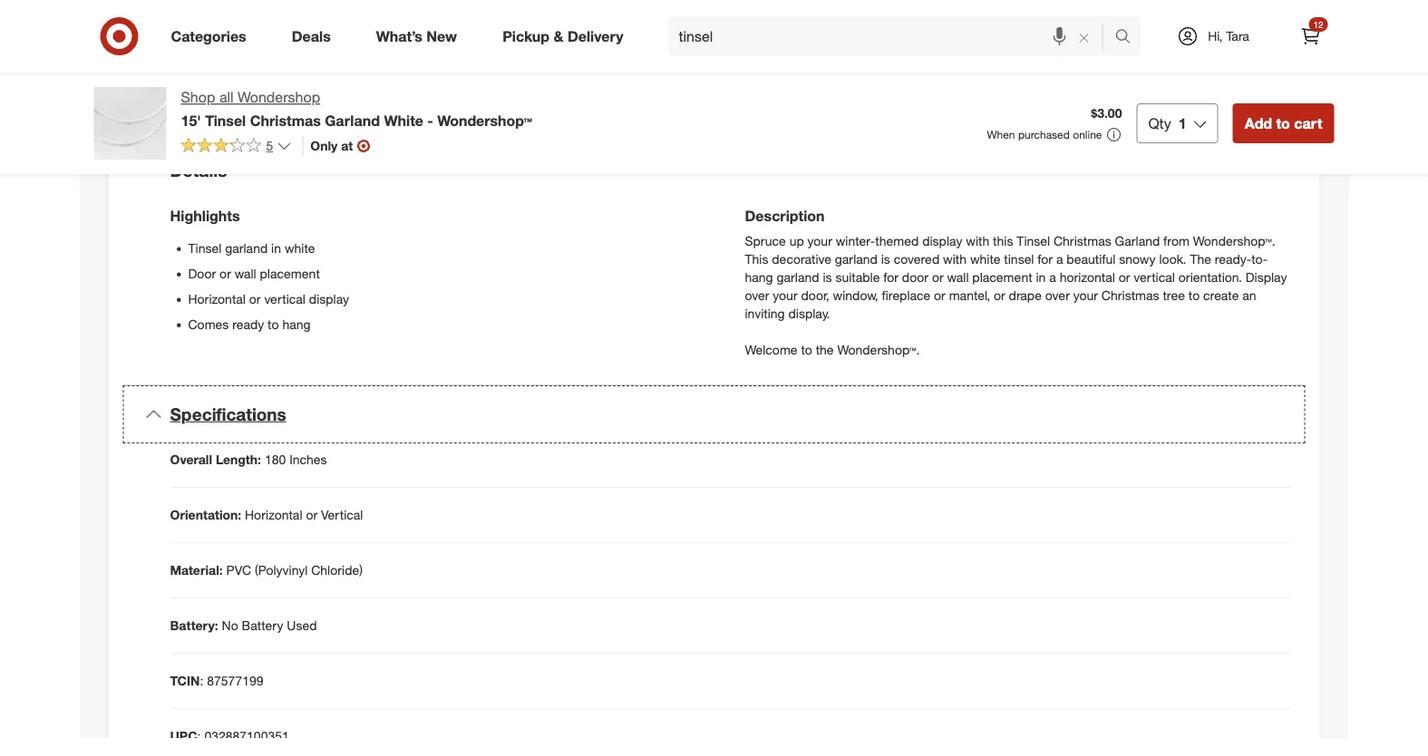 Task type: vqa. For each thing, say whether or not it's contained in the screenshot.
the right Today only.
no



Task type: describe. For each thing, give the bounding box(es) containing it.
christmas inside shop all wondershop 15' tinsel christmas garland white - wondershop™
[[250, 111, 321, 129]]

87577199
[[207, 673, 264, 689]]

mantel,
[[950, 288, 991, 304]]

0 vertical spatial for
[[1038, 251, 1053, 267]]

up
[[790, 233, 804, 249]]

15'
[[181, 111, 201, 129]]

no
[[222, 618, 238, 634]]

door,
[[802, 288, 830, 304]]

wondershop™. inside spruce up your winter-themed display with this tinsel christmas garland from wondershop™. this decorative garland is covered with white tinsel for a beautiful snowy look. the ready-to- hang garland is suitable for door or wall placement in a horizontal or vertical orientation. display over your door, window, fireplace or mantel, or drape over your christmas tree to create an inviting display.
[[1194, 233, 1276, 249]]

vertical inside spruce up your winter-themed display with this tinsel christmas garland from wondershop™. this decorative garland is covered with white tinsel for a beautiful snowy look. the ready-to- hang garland is suitable for door or wall placement in a horizontal or vertical orientation. display over your door, window, fireplace or mantel, or drape over your christmas tree to create an inviting display.
[[1134, 270, 1176, 285]]

pvc
[[226, 563, 251, 578]]

0 horizontal spatial display
[[309, 291, 349, 307]]

display.
[[789, 306, 831, 322]]

description
[[745, 207, 825, 225]]

orientation.
[[1179, 270, 1243, 285]]

add
[[1245, 114, 1273, 132]]

details button
[[123, 142, 1306, 200]]

decorative
[[772, 251, 832, 267]]

an
[[1243, 288, 1257, 304]]

beautiful
[[1067, 251, 1116, 267]]

tinsel inside spruce up your winter-themed display with this tinsel christmas garland from wondershop™. this decorative garland is covered with white tinsel for a beautiful snowy look. the ready-to- hang garland is suitable for door or wall placement in a horizontal or vertical orientation. display over your door, window, fireplace or mantel, or drape over your christmas tree to create an inviting display.
[[1017, 233, 1051, 249]]

garland inside spruce up your winter-themed display with this tinsel christmas garland from wondershop™. this decorative garland is covered with white tinsel for a beautiful snowy look. the ready-to- hang garland is suitable for door or wall placement in a horizontal or vertical orientation. display over your door, window, fireplace or mantel, or drape over your christmas tree to create an inviting display.
[[1116, 233, 1161, 249]]

to-
[[1252, 251, 1268, 267]]

qty 1
[[1149, 114, 1187, 132]]

2 vertical spatial christmas
[[1102, 288, 1160, 304]]

0 horizontal spatial for
[[884, 270, 899, 285]]

deals
[[292, 27, 331, 45]]

12
[[1314, 19, 1324, 30]]

$3.00
[[1092, 105, 1123, 121]]

add to cart
[[1245, 114, 1323, 132]]

ready
[[232, 317, 264, 333]]

what's new
[[376, 27, 457, 45]]

1 vertical spatial hang
[[282, 317, 311, 333]]

0 horizontal spatial garland
[[225, 241, 268, 256]]

look.
[[1160, 251, 1187, 267]]

-
[[428, 111, 434, 129]]

tcin
[[170, 673, 200, 689]]

battery: no battery used
[[170, 618, 317, 634]]

1 vertical spatial vertical
[[264, 291, 306, 307]]

wondershop
[[238, 88, 320, 106]]

0 horizontal spatial wondershop™.
[[838, 342, 920, 358]]

hi, tara
[[1209, 28, 1250, 44]]

0 horizontal spatial placement
[[260, 266, 320, 282]]

tinsel up door
[[188, 241, 222, 256]]

to right ready
[[268, 317, 279, 333]]

welcome to the wondershop™.
[[745, 342, 920, 358]]

when
[[987, 128, 1016, 142]]

length:
[[216, 452, 261, 468]]

orientation:
[[170, 507, 242, 523]]

tcin : 87577199
[[170, 673, 264, 689]]

to inside spruce up your winter-themed display with this tinsel christmas garland from wondershop™. this decorative garland is covered with white tinsel for a beautiful snowy look. the ready-to- hang garland is suitable for door or wall placement in a horizontal or vertical orientation. display over your door, window, fireplace or mantel, or drape over your christmas tree to create an inviting display.
[[1189, 288, 1200, 304]]

tinsel garland in white
[[188, 241, 315, 256]]

deals link
[[276, 16, 354, 56]]

window,
[[833, 288, 879, 304]]

tara
[[1227, 28, 1250, 44]]

1 vertical spatial horizontal
[[245, 507, 303, 523]]

categories
[[171, 27, 247, 45]]

placement inside spruce up your winter-themed display with this tinsel christmas garland from wondershop™. this decorative garland is covered with white tinsel for a beautiful snowy look. the ready-to- hang garland is suitable for door or wall placement in a horizontal or vertical orientation. display over your door, window, fireplace or mantel, or drape over your christmas tree to create an inviting display.
[[973, 270, 1033, 285]]

to left the
[[801, 342, 813, 358]]

only
[[311, 138, 338, 154]]

1 horizontal spatial your
[[808, 233, 833, 249]]

0 horizontal spatial in
[[271, 241, 281, 256]]

door
[[903, 270, 929, 285]]

the
[[1191, 251, 1212, 267]]

comes
[[188, 317, 229, 333]]

suitable
[[836, 270, 880, 285]]

what's new link
[[361, 16, 480, 56]]

horizontal or vertical display
[[188, 291, 349, 307]]

online
[[1074, 128, 1103, 142]]

all
[[219, 88, 234, 106]]

inviting
[[745, 306, 785, 322]]

1 vertical spatial is
[[823, 270, 832, 285]]

search
[[1107, 29, 1151, 47]]

specifications
[[170, 404, 286, 425]]

0 vertical spatial horizontal
[[188, 291, 246, 307]]

0 horizontal spatial your
[[773, 288, 798, 304]]

at
[[341, 138, 353, 154]]

door or wall placement
[[188, 266, 320, 282]]

hi,
[[1209, 28, 1223, 44]]

only at
[[311, 138, 353, 154]]

covered
[[894, 251, 940, 267]]

wondershop™
[[438, 111, 533, 129]]

winter-
[[836, 233, 876, 249]]

&
[[554, 27, 564, 45]]

image of 15' tinsel christmas garland white - wondershop™ image
[[94, 87, 166, 160]]

spruce
[[745, 233, 786, 249]]

2 horizontal spatial your
[[1074, 288, 1099, 304]]

when purchased online
[[987, 128, 1103, 142]]

this
[[994, 233, 1014, 249]]

add to cart button
[[1234, 103, 1335, 143]]



Task type: locate. For each thing, give the bounding box(es) containing it.
for up fireplace
[[884, 270, 899, 285]]

battery
[[242, 618, 283, 634]]

wondershop™. up ready- on the right top
[[1194, 233, 1276, 249]]

material: pvc (polyvinyl chloride)
[[170, 563, 363, 578]]

is up door,
[[823, 270, 832, 285]]

white
[[285, 241, 315, 256], [971, 251, 1001, 267]]

1 vertical spatial garland
[[1116, 233, 1161, 249]]

highlights
[[170, 207, 240, 225]]

battery:
[[170, 618, 218, 634]]

180
[[265, 452, 286, 468]]

0 horizontal spatial garland
[[325, 111, 380, 129]]

to right tree
[[1189, 288, 1200, 304]]

door
[[188, 266, 216, 282]]

5
[[266, 138, 273, 154]]

christmas down wondershop on the left of page
[[250, 111, 321, 129]]

comes ready to hang
[[188, 317, 311, 333]]

1 horizontal spatial for
[[1038, 251, 1053, 267]]

horizontal down 180 in the left of the page
[[245, 507, 303, 523]]

0 horizontal spatial over
[[745, 288, 770, 304]]

with
[[966, 233, 990, 249], [944, 251, 967, 267]]

with left this
[[966, 233, 990, 249]]

display
[[1246, 270, 1288, 285]]

horizontal
[[188, 291, 246, 307], [245, 507, 303, 523]]

from
[[1164, 233, 1190, 249]]

0 vertical spatial vertical
[[1134, 270, 1176, 285]]

12 link
[[1291, 16, 1331, 56]]

placement
[[260, 266, 320, 282], [973, 270, 1033, 285]]

tinsel down all
[[205, 111, 246, 129]]

material:
[[170, 563, 223, 578]]

0 vertical spatial garland
[[325, 111, 380, 129]]

with right covered
[[944, 251, 967, 267]]

wall down "tinsel garland in white" in the left of the page
[[235, 266, 256, 282]]

1 horizontal spatial wall
[[948, 270, 969, 285]]

in inside spruce up your winter-themed display with this tinsel christmas garland from wondershop™. this decorative garland is covered with white tinsel for a beautiful snowy look. the ready-to- hang garland is suitable for door or wall placement in a horizontal or vertical orientation. display over your door, window, fireplace or mantel, or drape over your christmas tree to create an inviting display.
[[1037, 270, 1046, 285]]

1 vertical spatial a
[[1050, 270, 1057, 285]]

wondershop™. right the
[[838, 342, 920, 358]]

hang
[[745, 270, 774, 285], [282, 317, 311, 333]]

categories link
[[156, 16, 269, 56]]

specifications button
[[123, 386, 1306, 444]]

wall inside spruce up your winter-themed display with this tinsel christmas garland from wondershop™. this decorative garland is covered with white tinsel for a beautiful snowy look. the ready-to- hang garland is suitable for door or wall placement in a horizontal or vertical orientation. display over your door, window, fireplace or mantel, or drape over your christmas tree to create an inviting display.
[[948, 270, 969, 285]]

horizontal up comes
[[188, 291, 246, 307]]

garland
[[225, 241, 268, 256], [835, 251, 878, 267], [777, 270, 820, 285]]

purchased
[[1019, 128, 1071, 142]]

1 horizontal spatial display
[[923, 233, 963, 249]]

pickup & delivery
[[503, 27, 624, 45]]

white inside spruce up your winter-themed display with this tinsel christmas garland from wondershop™. this decorative garland is covered with white tinsel for a beautiful snowy look. the ready-to- hang garland is suitable for door or wall placement in a horizontal or vertical orientation. display over your door, window, fireplace or mantel, or drape over your christmas tree to create an inviting display.
[[971, 251, 1001, 267]]

0 vertical spatial a
[[1057, 251, 1064, 267]]

pickup
[[503, 27, 550, 45]]

1 horizontal spatial over
[[1046, 288, 1070, 304]]

:
[[200, 673, 204, 689]]

over right the drape
[[1046, 288, 1070, 304]]

1 horizontal spatial white
[[971, 251, 1001, 267]]

0 horizontal spatial hang
[[282, 317, 311, 333]]

themed
[[876, 233, 919, 249]]

horizontal
[[1060, 270, 1116, 285]]

display down the door or wall placement at the left top
[[309, 291, 349, 307]]

your
[[808, 233, 833, 249], [773, 288, 798, 304], [1074, 288, 1099, 304]]

overall length: 180 inches
[[170, 452, 327, 468]]

new
[[427, 27, 457, 45]]

tinsel
[[205, 111, 246, 129], [1017, 233, 1051, 249], [188, 241, 222, 256]]

tree
[[1164, 288, 1186, 304]]

in
[[271, 241, 281, 256], [1037, 270, 1046, 285]]

1 vertical spatial for
[[884, 270, 899, 285]]

cart
[[1295, 114, 1323, 132]]

display up covered
[[923, 233, 963, 249]]

is down themed
[[882, 251, 891, 267]]

a left horizontal
[[1050, 270, 1057, 285]]

orientation: horizontal or vertical
[[170, 507, 363, 523]]

search button
[[1107, 16, 1151, 60]]

garland up snowy
[[1116, 233, 1161, 249]]

5 link
[[181, 137, 291, 158]]

1 vertical spatial with
[[944, 251, 967, 267]]

create
[[1204, 288, 1240, 304]]

wondershop™.
[[1194, 233, 1276, 249], [838, 342, 920, 358]]

over up the inviting
[[745, 288, 770, 304]]

for right tinsel
[[1038, 251, 1053, 267]]

1 vertical spatial wondershop™.
[[838, 342, 920, 358]]

0 vertical spatial hang
[[745, 270, 774, 285]]

1 horizontal spatial garland
[[777, 270, 820, 285]]

0 horizontal spatial wall
[[235, 266, 256, 282]]

1 horizontal spatial placement
[[973, 270, 1033, 285]]

is
[[882, 251, 891, 267], [823, 270, 832, 285]]

garland down winter-
[[835, 251, 878, 267]]

christmas up beautiful
[[1054, 233, 1112, 249]]

garland up at
[[325, 111, 380, 129]]

christmas
[[250, 111, 321, 129], [1054, 233, 1112, 249], [1102, 288, 1160, 304]]

(polyvinyl
[[255, 563, 308, 578]]

in up the door or wall placement at the left top
[[271, 241, 281, 256]]

1 vertical spatial christmas
[[1054, 233, 1112, 249]]

0 horizontal spatial vertical
[[264, 291, 306, 307]]

0 vertical spatial in
[[271, 241, 281, 256]]

2 horizontal spatial garland
[[835, 251, 878, 267]]

over
[[745, 288, 770, 304], [1046, 288, 1070, 304]]

christmas down snowy
[[1102, 288, 1160, 304]]

in up the drape
[[1037, 270, 1046, 285]]

chloride)
[[311, 563, 363, 578]]

garland down decorative at the right of page
[[777, 270, 820, 285]]

hang inside spruce up your winter-themed display with this tinsel christmas garland from wondershop™. this decorative garland is covered with white tinsel for a beautiful snowy look. the ready-to- hang garland is suitable for door or wall placement in a horizontal or vertical orientation. display over your door, window, fireplace or mantel, or drape over your christmas tree to create an inviting display.
[[745, 270, 774, 285]]

a
[[1057, 251, 1064, 267], [1050, 270, 1057, 285]]

tinsel inside shop all wondershop 15' tinsel christmas garland white - wondershop™
[[205, 111, 246, 129]]

0 vertical spatial is
[[882, 251, 891, 267]]

1 horizontal spatial garland
[[1116, 233, 1161, 249]]

wall up mantel,
[[948, 270, 969, 285]]

placement down tinsel
[[973, 270, 1033, 285]]

1 horizontal spatial vertical
[[1134, 270, 1176, 285]]

white up the door or wall placement at the left top
[[285, 241, 315, 256]]

white
[[384, 111, 424, 129]]

spruce up your winter-themed display with this tinsel christmas garland from wondershop™. this decorative garland is covered with white tinsel for a beautiful snowy look. the ready-to- hang garland is suitable for door or wall placement in a horizontal or vertical orientation. display over your door, window, fireplace or mantel, or drape over your christmas tree to create an inviting display.
[[745, 233, 1288, 322]]

garland inside shop all wondershop 15' tinsel christmas garland white - wondershop™
[[325, 111, 380, 129]]

1 horizontal spatial in
[[1037, 270, 1046, 285]]

tinsel
[[1005, 251, 1035, 267]]

1 over from the left
[[745, 288, 770, 304]]

0 vertical spatial christmas
[[250, 111, 321, 129]]

fireplace
[[882, 288, 931, 304]]

your up the inviting
[[773, 288, 798, 304]]

shop
[[181, 88, 215, 106]]

or
[[220, 266, 231, 282], [933, 270, 944, 285], [1119, 270, 1131, 285], [935, 288, 946, 304], [994, 288, 1006, 304], [249, 291, 261, 307], [306, 507, 318, 523]]

hang down this
[[745, 270, 774, 285]]

0 horizontal spatial is
[[823, 270, 832, 285]]

garland
[[325, 111, 380, 129], [1116, 233, 1161, 249]]

0 vertical spatial wondershop™.
[[1194, 233, 1276, 249]]

1 vertical spatial display
[[309, 291, 349, 307]]

for
[[1038, 251, 1053, 267], [884, 270, 899, 285]]

display inside spruce up your winter-themed display with this tinsel christmas garland from wondershop™. this decorative garland is covered with white tinsel for a beautiful snowy look. the ready-to- hang garland is suitable for door or wall placement in a horizontal or vertical orientation. display over your door, window, fireplace or mantel, or drape over your christmas tree to create an inviting display.
[[923, 233, 963, 249]]

what's
[[376, 27, 423, 45]]

1 horizontal spatial wondershop™.
[[1194, 233, 1276, 249]]

0 horizontal spatial white
[[285, 241, 315, 256]]

garland up the door or wall placement at the left top
[[225, 241, 268, 256]]

to right add
[[1277, 114, 1291, 132]]

inches
[[290, 452, 327, 468]]

2 over from the left
[[1046, 288, 1070, 304]]

placement up horizontal or vertical display
[[260, 266, 320, 282]]

0 vertical spatial display
[[923, 233, 963, 249]]

vertical down snowy
[[1134, 270, 1176, 285]]

display
[[923, 233, 963, 249], [309, 291, 349, 307]]

to inside button
[[1277, 114, 1291, 132]]

vertical down the door or wall placement at the left top
[[264, 291, 306, 307]]

delivery
[[568, 27, 624, 45]]

1 horizontal spatial is
[[882, 251, 891, 267]]

1 horizontal spatial hang
[[745, 270, 774, 285]]

tinsel up tinsel
[[1017, 233, 1051, 249]]

pickup & delivery link
[[487, 16, 646, 56]]

What can we help you find? suggestions appear below search field
[[668, 16, 1120, 56]]

hang down horizontal or vertical display
[[282, 317, 311, 333]]

1 vertical spatial in
[[1037, 270, 1046, 285]]

welcome
[[745, 342, 798, 358]]

qty
[[1149, 114, 1172, 132]]

your right up
[[808, 233, 833, 249]]

vertical
[[321, 507, 363, 523]]

white down this
[[971, 251, 1001, 267]]

0 vertical spatial with
[[966, 233, 990, 249]]

ready-
[[1216, 251, 1252, 267]]

your down horizontal
[[1074, 288, 1099, 304]]

details
[[170, 160, 227, 181]]

shop all wondershop 15' tinsel christmas garland white - wondershop™
[[181, 88, 533, 129]]

this
[[745, 251, 769, 267]]

overall
[[170, 452, 212, 468]]

a left beautiful
[[1057, 251, 1064, 267]]

vertical
[[1134, 270, 1176, 285], [264, 291, 306, 307]]



